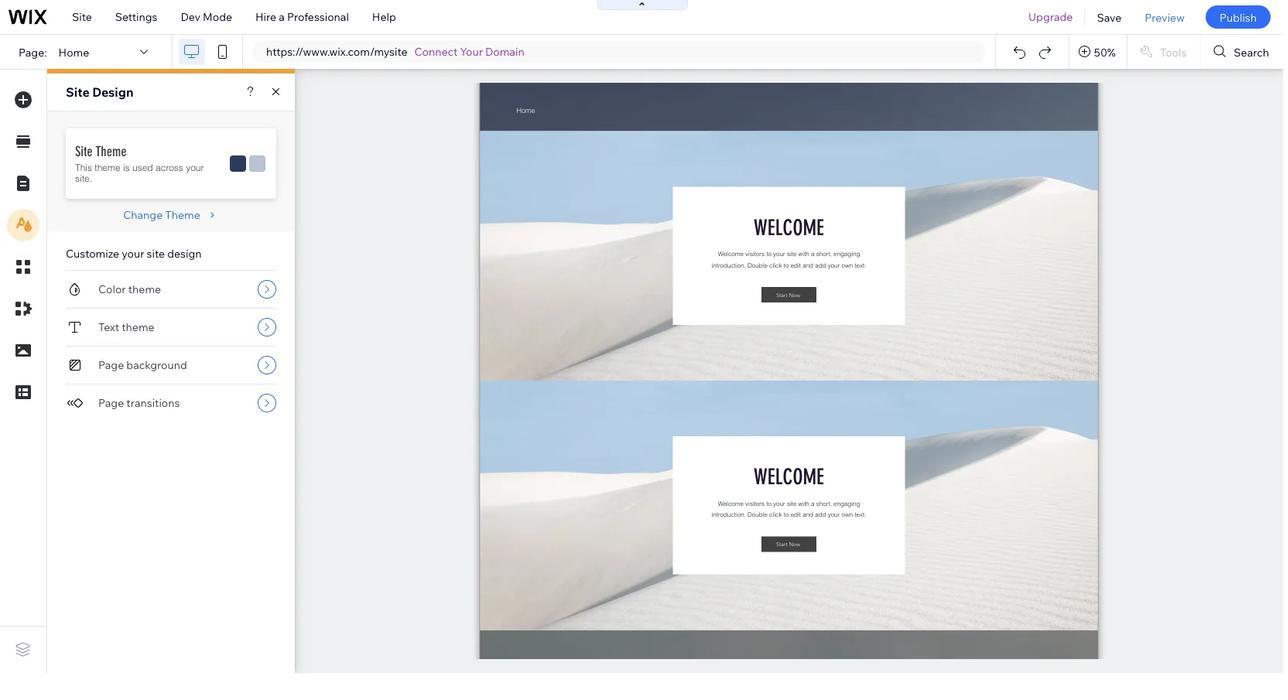 Task type: describe. For each thing, give the bounding box(es) containing it.
site.
[[75, 173, 92, 184]]

is
[[123, 162, 130, 174]]

tools
[[1160, 45, 1187, 59]]

your inside site theme this theme is used across your site.
[[186, 162, 204, 174]]

background
[[126, 358, 187, 372]]

page for page transitions
[[98, 396, 124, 410]]

text
[[98, 320, 119, 334]]

save
[[1097, 10, 1122, 24]]

theme for color theme
[[128, 283, 161, 296]]

change theme button
[[123, 208, 219, 222]]

tools button
[[1128, 35, 1201, 69]]

1 vertical spatial your
[[122, 247, 144, 260]]

save button
[[1085, 0, 1133, 34]]

theme for change
[[165, 208, 200, 222]]

color
[[98, 283, 126, 296]]

hire a professional
[[255, 10, 349, 24]]

page for page background
[[98, 358, 124, 372]]

a
[[279, 10, 285, 24]]

https://www.wix.com/mysite
[[266, 45, 408, 58]]

design
[[167, 247, 202, 260]]

across
[[156, 162, 183, 174]]

preview button
[[1133, 0, 1197, 34]]

publish
[[1220, 10, 1257, 24]]

50%
[[1094, 45, 1116, 59]]

design
[[92, 84, 134, 100]]

change theme
[[123, 208, 200, 222]]

used
[[132, 162, 153, 174]]

change
[[123, 208, 163, 222]]

upgrade
[[1029, 10, 1073, 24]]

site
[[147, 247, 165, 260]]

home
[[59, 45, 89, 59]]



Task type: locate. For each thing, give the bounding box(es) containing it.
0 vertical spatial theme
[[96, 143, 127, 160]]

site for design
[[66, 84, 90, 100]]

theme for site
[[96, 143, 127, 160]]

0 horizontal spatial your
[[122, 247, 144, 260]]

your right across
[[186, 162, 204, 174]]

theme
[[96, 143, 127, 160], [165, 208, 200, 222]]

page left transitions
[[98, 396, 124, 410]]

1 page from the top
[[98, 358, 124, 372]]

hire
[[255, 10, 276, 24]]

1 horizontal spatial theme
[[165, 208, 200, 222]]

dev
[[181, 10, 200, 24]]

theme inside site theme this theme is used across your site.
[[95, 162, 121, 174]]

theme inside site theme this theme is used across your site.
[[96, 143, 127, 160]]

page
[[98, 358, 124, 372], [98, 396, 124, 410]]

domain
[[485, 45, 525, 58]]

this
[[75, 162, 92, 174]]

your
[[460, 45, 483, 58]]

color theme
[[98, 283, 161, 296]]

site up this
[[75, 143, 93, 160]]

0 horizontal spatial theme
[[96, 143, 127, 160]]

connect
[[415, 45, 458, 58]]

page background
[[98, 358, 187, 372]]

2 vertical spatial theme
[[122, 320, 154, 334]]

text theme
[[98, 320, 154, 334]]

0 vertical spatial site
[[72, 10, 92, 24]]

site for theme
[[75, 143, 93, 160]]

2 page from the top
[[98, 396, 124, 410]]

theme inside button
[[165, 208, 200, 222]]

search
[[1234, 45, 1269, 59]]

theme right the text
[[122, 320, 154, 334]]

1 vertical spatial page
[[98, 396, 124, 410]]

https://www.wix.com/mysite connect your domain
[[266, 45, 525, 58]]

publish button
[[1206, 5, 1271, 29]]

site left the design on the left
[[66, 84, 90, 100]]

theme up design
[[165, 208, 200, 222]]

settings
[[115, 10, 157, 24]]

your
[[186, 162, 204, 174], [122, 247, 144, 260]]

0 vertical spatial your
[[186, 162, 204, 174]]

1 vertical spatial theme
[[165, 208, 200, 222]]

theme up is
[[96, 143, 127, 160]]

page down the text
[[98, 358, 124, 372]]

theme right color
[[128, 283, 161, 296]]

dev mode
[[181, 10, 232, 24]]

theme for text theme
[[122, 320, 154, 334]]

help
[[372, 10, 396, 24]]

theme
[[95, 162, 121, 174], [128, 283, 161, 296], [122, 320, 154, 334]]

site design
[[66, 84, 134, 100]]

your left site
[[122, 247, 144, 260]]

customize your site design
[[66, 247, 202, 260]]

site theme this theme is used across your site.
[[75, 143, 204, 184]]

2 vertical spatial site
[[75, 143, 93, 160]]

site up 'home' on the left top of page
[[72, 10, 92, 24]]

professional
[[287, 10, 349, 24]]

50% button
[[1070, 35, 1127, 69]]

0 vertical spatial theme
[[95, 162, 121, 174]]

customize
[[66, 247, 119, 260]]

transitions
[[126, 396, 180, 410]]

preview
[[1145, 10, 1185, 24]]

page transitions
[[98, 396, 180, 410]]

mode
[[203, 10, 232, 24]]

1 vertical spatial site
[[66, 84, 90, 100]]

1 vertical spatial theme
[[128, 283, 161, 296]]

site
[[72, 10, 92, 24], [66, 84, 90, 100], [75, 143, 93, 160]]

1 horizontal spatial your
[[186, 162, 204, 174]]

search button
[[1202, 35, 1283, 69]]

0 vertical spatial page
[[98, 358, 124, 372]]

theme left is
[[95, 162, 121, 174]]

site inside site theme this theme is used across your site.
[[75, 143, 93, 160]]



Task type: vqa. For each thing, say whether or not it's contained in the screenshot.
4.1
no



